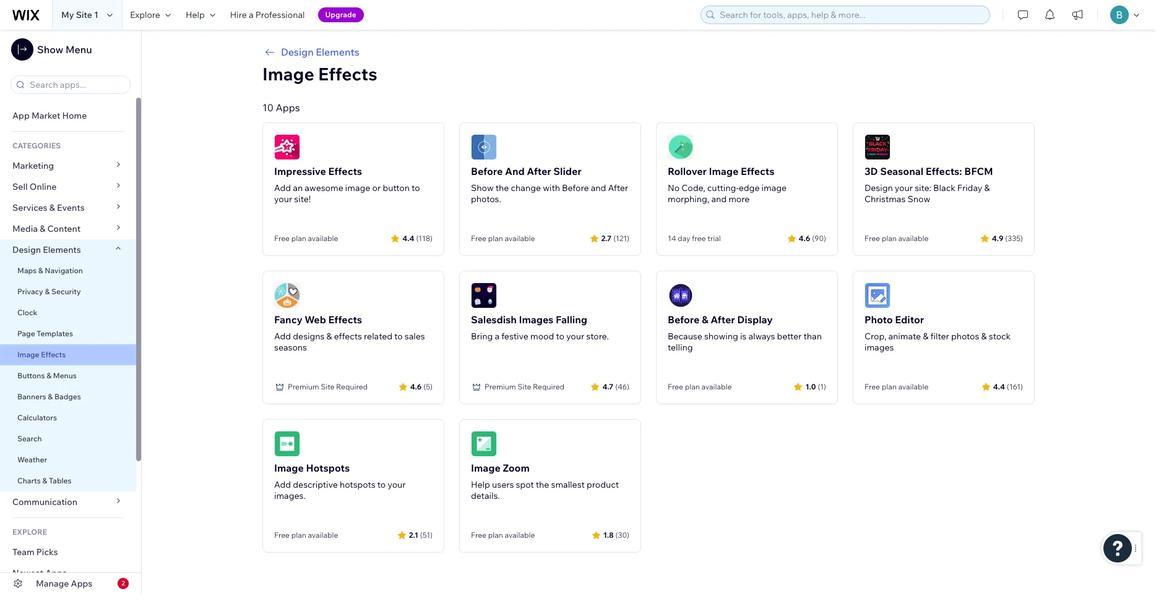 Task type: locate. For each thing, give the bounding box(es) containing it.
showing
[[704, 331, 738, 342]]

salesdish
[[471, 314, 517, 326]]

4.6 (5)
[[410, 382, 433, 391]]

to inside image hotspots add descriptive hotspots to your images.
[[377, 480, 386, 491]]

0 vertical spatial a
[[249, 9, 254, 20]]

free plan available for hotspots
[[274, 531, 338, 540]]

elements inside sidebar element
[[43, 244, 81, 256]]

1 vertical spatial after
[[608, 183, 628, 194]]

after inside before & after display because showing is always better than telling
[[711, 314, 735, 326]]

image left or
[[345, 183, 370, 194]]

design
[[281, 46, 314, 58], [865, 183, 893, 194], [12, 244, 41, 256]]

online
[[30, 181, 57, 192]]

premium for salesdish
[[485, 383, 516, 392]]

to
[[412, 183, 420, 194], [394, 331, 403, 342], [556, 331, 564, 342], [377, 480, 386, 491]]

the for and
[[496, 183, 509, 194]]

before down slider
[[562, 183, 589, 194]]

0 vertical spatial 4.6
[[799, 234, 810, 243]]

premium down "seasons"
[[288, 383, 319, 392]]

1 image from the left
[[345, 183, 370, 194]]

banners
[[17, 392, 46, 402]]

4.6 for rollover image effects
[[799, 234, 810, 243]]

0 vertical spatial image effects
[[262, 63, 377, 85]]

0 horizontal spatial premium
[[288, 383, 319, 392]]

show
[[37, 43, 63, 56], [471, 183, 494, 194]]

premium site required down designs
[[288, 383, 368, 392]]

image down image hotspots logo
[[274, 462, 304, 475]]

add inside 'impressive effects add an awesome image or button to your site!'
[[274, 183, 291, 194]]

available down spot
[[505, 531, 535, 540]]

free plan available down "christmas"
[[865, 234, 929, 243]]

1 horizontal spatial site
[[321, 383, 334, 392]]

free down "christmas"
[[865, 234, 880, 243]]

1 vertical spatial image effects
[[17, 350, 66, 360]]

hotspots
[[340, 480, 376, 491]]

app market home link
[[0, 105, 136, 126]]

before down before and after slider logo
[[471, 165, 503, 178]]

1 horizontal spatial a
[[495, 331, 499, 342]]

2 horizontal spatial design
[[865, 183, 893, 194]]

site left 1
[[76, 9, 92, 20]]

add inside fancy web effects add designs & effects related to sales seasons
[[274, 331, 291, 342]]

0 vertical spatial after
[[527, 165, 551, 178]]

site
[[76, 9, 92, 20], [321, 383, 334, 392], [518, 383, 531, 392]]

free for photo editor
[[865, 383, 880, 392]]

your inside 3d seasonal effects: bfcm design your site: black friday & christmas snow
[[895, 183, 913, 194]]

1 horizontal spatial required
[[533, 383, 565, 392]]

4.6 left the (90)
[[799, 234, 810, 243]]

after up showing
[[711, 314, 735, 326]]

2 vertical spatial add
[[274, 480, 291, 491]]

0 horizontal spatial image effects
[[17, 350, 66, 360]]

media & content link
[[0, 218, 136, 240]]

free down photos.
[[471, 234, 486, 243]]

0 horizontal spatial required
[[336, 383, 368, 392]]

apps right 10
[[276, 102, 300, 114]]

free down "images."
[[274, 531, 290, 540]]

available for animate
[[898, 383, 929, 392]]

help button
[[178, 0, 223, 30]]

the inside the "before and after slider show the change with before and after photos."
[[496, 183, 509, 194]]

image up 10 apps
[[262, 63, 314, 85]]

and right with
[[591, 183, 606, 194]]

2 image from the left
[[762, 183, 787, 194]]

effects up the awesome
[[328, 165, 362, 178]]

search link
[[0, 429, 136, 450]]

premium site required down festive on the bottom
[[485, 383, 565, 392]]

(51)
[[420, 531, 433, 540]]

a right hire
[[249, 9, 254, 20]]

design elements link
[[262, 45, 1035, 59], [0, 240, 136, 261]]

0 vertical spatial before
[[471, 165, 503, 178]]

the inside image zoom help users spot the smallest product details.
[[536, 480, 549, 491]]

image down "page"
[[17, 350, 39, 360]]

0 horizontal spatial apps
[[45, 568, 67, 579]]

calculators link
[[0, 408, 136, 429]]

app market home
[[12, 110, 87, 121]]

1 horizontal spatial elements
[[316, 46, 359, 58]]

0 horizontal spatial design elements link
[[0, 240, 136, 261]]

0 vertical spatial design
[[281, 46, 314, 58]]

2 vertical spatial after
[[711, 314, 735, 326]]

users
[[492, 480, 514, 491]]

1
[[94, 9, 98, 20]]

required
[[336, 383, 368, 392], [533, 383, 565, 392]]

hotspots
[[306, 462, 350, 475]]

free down telling
[[668, 383, 683, 392]]

free plan available down photos.
[[471, 234, 535, 243]]

4.9 (335)
[[992, 234, 1023, 243]]

4.4 (118)
[[402, 234, 433, 243]]

is
[[740, 331, 747, 342]]

bfcm
[[965, 165, 993, 178]]

2 horizontal spatial before
[[668, 314, 700, 326]]

0 horizontal spatial and
[[591, 183, 606, 194]]

Search apps... field
[[26, 76, 126, 93]]

1 premium site required from the left
[[288, 383, 368, 392]]

free plan available for &
[[668, 383, 732, 392]]

to left sales
[[394, 331, 403, 342]]

your inside image hotspots add descriptive hotspots to your images.
[[388, 480, 406, 491]]

your down falling
[[566, 331, 584, 342]]

to inside fancy web effects add designs & effects related to sales seasons
[[394, 331, 403, 342]]

1 horizontal spatial premium site required
[[485, 383, 565, 392]]

show down before and after slider logo
[[471, 183, 494, 194]]

0 horizontal spatial 4.4
[[402, 234, 414, 243]]

free for image hotspots
[[274, 531, 290, 540]]

1 vertical spatial show
[[471, 183, 494, 194]]

3 add from the top
[[274, 480, 291, 491]]

& right 'friday'
[[984, 183, 990, 194]]

show menu button
[[11, 38, 92, 61]]

plan down "images."
[[291, 531, 306, 540]]

1 horizontal spatial design elements link
[[262, 45, 1035, 59]]

0 horizontal spatial the
[[496, 183, 509, 194]]

0 horizontal spatial before
[[471, 165, 503, 178]]

free plan available down images
[[865, 383, 929, 392]]

2 add from the top
[[274, 331, 291, 342]]

(1)
[[818, 382, 826, 391]]

1 vertical spatial design elements
[[12, 244, 81, 256]]

free plan available down site!
[[274, 234, 338, 243]]

2 vertical spatial design
[[12, 244, 41, 256]]

image up users
[[471, 462, 501, 475]]

image right edge
[[762, 183, 787, 194]]

your down seasonal
[[895, 183, 913, 194]]

snow
[[908, 194, 930, 205]]

0 vertical spatial 4.4
[[402, 234, 414, 243]]

required for falling
[[533, 383, 565, 392]]

to right hotspots
[[377, 480, 386, 491]]

plan down "christmas"
[[882, 234, 897, 243]]

add inside image hotspots add descriptive hotspots to your images.
[[274, 480, 291, 491]]

help inside button
[[186, 9, 205, 20]]

2 horizontal spatial apps
[[276, 102, 300, 114]]

1 vertical spatial help
[[471, 480, 490, 491]]

(46)
[[615, 382, 629, 391]]

images
[[519, 314, 554, 326]]

& left effects at the bottom left of the page
[[327, 331, 332, 342]]

0 vertical spatial add
[[274, 183, 291, 194]]

available down animate
[[898, 383, 929, 392]]

1 horizontal spatial 4.4
[[993, 382, 1005, 391]]

to right mood
[[556, 331, 564, 342]]

4.9
[[992, 234, 1004, 243]]

0 horizontal spatial after
[[527, 165, 551, 178]]

1 horizontal spatial design
[[281, 46, 314, 58]]

free plan available down the details.
[[471, 531, 535, 540]]

privacy & security
[[17, 287, 81, 296]]

charts
[[17, 477, 41, 486]]

add left descriptive
[[274, 480, 291, 491]]

site for salesdish images falling
[[518, 383, 531, 392]]

available for users
[[505, 531, 535, 540]]

team
[[12, 547, 34, 558]]

1 vertical spatial the
[[536, 480, 549, 491]]

help left hire
[[186, 9, 205, 20]]

& right media
[[40, 223, 45, 235]]

add
[[274, 183, 291, 194], [274, 331, 291, 342], [274, 480, 291, 491]]

1 vertical spatial add
[[274, 331, 291, 342]]

2.7 (121)
[[601, 234, 629, 243]]

plan for hotspots
[[291, 531, 306, 540]]

apps down picks
[[45, 568, 67, 579]]

to right button
[[412, 183, 420, 194]]

services & events
[[12, 202, 85, 214]]

1 vertical spatial 4.6
[[410, 382, 422, 391]]

required down effects at the bottom left of the page
[[336, 383, 368, 392]]

0 horizontal spatial 4.6
[[410, 382, 422, 391]]

free plan available for effects
[[274, 234, 338, 243]]

& left events at top
[[49, 202, 55, 214]]

before and after slider logo image
[[471, 134, 497, 160]]

plan for seasonal
[[882, 234, 897, 243]]

2 premium site required from the left
[[485, 383, 565, 392]]

premium site required
[[288, 383, 368, 392], [485, 383, 565, 392]]

1 horizontal spatial the
[[536, 480, 549, 491]]

weather link
[[0, 450, 136, 471]]

site down festive on the bottom
[[518, 383, 531, 392]]

& left the tables
[[42, 477, 47, 486]]

after up 2.7 (121)
[[608, 183, 628, 194]]

the right spot
[[536, 480, 549, 491]]

plan for and
[[488, 234, 503, 243]]

badges
[[54, 392, 81, 402]]

free plan available down telling
[[668, 383, 732, 392]]

image inside 'impressive effects add an awesome image or button to your site!'
[[345, 183, 370, 194]]

image effects down page templates
[[17, 350, 66, 360]]

image up cutting-
[[709, 165, 739, 178]]

0 horizontal spatial a
[[249, 9, 254, 20]]

sidebar element
[[0, 30, 142, 595]]

premium down festive on the bottom
[[485, 383, 516, 392]]

apps for 10 apps
[[276, 102, 300, 114]]

plan down the details.
[[488, 531, 503, 540]]

4.4
[[402, 234, 414, 243], [993, 382, 1005, 391]]

design down 3d
[[865, 183, 893, 194]]

available down site!
[[308, 234, 338, 243]]

explore
[[130, 9, 160, 20]]

add left an
[[274, 183, 291, 194]]

image hotspots add descriptive hotspots to your images.
[[274, 462, 406, 502]]

premium for fancy
[[288, 383, 319, 392]]

0 horizontal spatial design
[[12, 244, 41, 256]]

fancy web effects logo image
[[274, 283, 300, 309]]

rollover
[[668, 165, 707, 178]]

and inside the "before and after slider show the change with before and after photos."
[[591, 183, 606, 194]]

2 required from the left
[[533, 383, 565, 392]]

hire a professional link
[[223, 0, 312, 30]]

stock
[[989, 331, 1011, 342]]

charts & tables link
[[0, 471, 136, 492]]

1 vertical spatial elements
[[43, 244, 81, 256]]

1 required from the left
[[336, 383, 368, 392]]

4.6 for fancy web effects
[[410, 382, 422, 391]]

smallest
[[551, 480, 585, 491]]

search
[[17, 435, 42, 444]]

effects up edge
[[741, 165, 775, 178]]

and inside rollover image effects no code, cutting-edge image morphing, and more
[[711, 194, 727, 205]]

before for before and after slider
[[471, 165, 503, 178]]

sell
[[12, 181, 28, 192]]

0 horizontal spatial design elements
[[12, 244, 81, 256]]

a right bring
[[495, 331, 499, 342]]

trial
[[708, 234, 721, 243]]

before inside before & after display because showing is always better than telling
[[668, 314, 700, 326]]

services & events link
[[0, 197, 136, 218]]

& up showing
[[702, 314, 709, 326]]

free down the details.
[[471, 531, 486, 540]]

plan for effects
[[291, 234, 306, 243]]

and left more
[[711, 194, 727, 205]]

site down designs
[[321, 383, 334, 392]]

after
[[527, 165, 551, 178], [608, 183, 628, 194], [711, 314, 735, 326]]

10 apps
[[262, 102, 300, 114]]

your left an
[[274, 194, 292, 205]]

0 vertical spatial design elements
[[281, 46, 359, 58]]

1 horizontal spatial design elements
[[281, 46, 359, 58]]

more
[[729, 194, 750, 205]]

after up with
[[527, 165, 551, 178]]

salesdish images falling logo image
[[471, 283, 497, 309]]

available for slider
[[505, 234, 535, 243]]

1 horizontal spatial premium
[[485, 383, 516, 392]]

4.6 left (5)
[[410, 382, 422, 391]]

0 horizontal spatial show
[[37, 43, 63, 56]]

Search for tools, apps, help & more... field
[[716, 6, 986, 24]]

1 horizontal spatial help
[[471, 480, 490, 491]]

impressive effects add an awesome image or button to your site!
[[274, 165, 420, 205]]

apps right manage
[[71, 579, 92, 590]]

plan for zoom
[[488, 531, 503, 540]]

1 premium from the left
[[288, 383, 319, 392]]

1 horizontal spatial 4.6
[[799, 234, 810, 243]]

free plan available down "images."
[[274, 531, 338, 540]]

plan
[[291, 234, 306, 243], [488, 234, 503, 243], [882, 234, 897, 243], [685, 383, 700, 392], [882, 383, 897, 392], [291, 531, 306, 540], [488, 531, 503, 540]]

3d
[[865, 165, 878, 178]]

1 add from the top
[[274, 183, 291, 194]]

photo editor logo image
[[865, 283, 891, 309]]

2 premium from the left
[[485, 383, 516, 392]]

2.7
[[601, 234, 612, 243]]

design elements up maps & navigation
[[12, 244, 81, 256]]

1 horizontal spatial after
[[608, 183, 628, 194]]

4.4 left "(118)"
[[402, 234, 414, 243]]

before
[[471, 165, 503, 178], [562, 183, 589, 194], [668, 314, 700, 326]]

2 vertical spatial before
[[668, 314, 700, 326]]

free for image zoom
[[471, 531, 486, 540]]

1 horizontal spatial show
[[471, 183, 494, 194]]

effects down templates
[[41, 350, 66, 360]]

and
[[591, 183, 606, 194], [711, 194, 727, 205]]

0 vertical spatial the
[[496, 183, 509, 194]]

4.4 left the (161)
[[993, 382, 1005, 391]]

elements down upgrade button
[[316, 46, 359, 58]]

0 horizontal spatial help
[[186, 9, 205, 20]]

1 horizontal spatial image
[[762, 183, 787, 194]]

1 vertical spatial design
[[865, 183, 893, 194]]

available down showing
[[702, 383, 732, 392]]

display
[[737, 314, 773, 326]]

free plan available for seasonal
[[865, 234, 929, 243]]

plan down photos.
[[488, 234, 503, 243]]

0 horizontal spatial image
[[345, 183, 370, 194]]

effects inside rollover image effects no code, cutting-edge image morphing, and more
[[741, 165, 775, 178]]

image inside image zoom help users spot the smallest product details.
[[471, 462, 501, 475]]

free for before and after slider
[[471, 234, 486, 243]]

design elements inside sidebar element
[[12, 244, 81, 256]]

1 vertical spatial 4.4
[[993, 382, 1005, 391]]

your right hotspots
[[388, 480, 406, 491]]

2 horizontal spatial site
[[518, 383, 531, 392]]

buttons & menus
[[17, 371, 77, 381]]

page templates link
[[0, 324, 136, 345]]

add for impressive effects
[[274, 183, 291, 194]]

christmas
[[865, 194, 906, 205]]

effects up effects at the bottom left of the page
[[328, 314, 362, 326]]

show left menu
[[37, 43, 63, 56]]

after for before & after display
[[711, 314, 735, 326]]

available for display
[[702, 383, 732, 392]]

mood
[[530, 331, 554, 342]]

0 vertical spatial help
[[186, 9, 205, 20]]

add down fancy
[[274, 331, 291, 342]]

2 horizontal spatial after
[[711, 314, 735, 326]]

& inside before & after display because showing is always better than telling
[[702, 314, 709, 326]]

design down professional
[[281, 46, 314, 58]]

1 horizontal spatial before
[[562, 183, 589, 194]]

1 horizontal spatial and
[[711, 194, 727, 205]]

add for image hotspots
[[274, 480, 291, 491]]

help inside image zoom help users spot the smallest product details.
[[471, 480, 490, 491]]

1 horizontal spatial apps
[[71, 579, 92, 590]]

with
[[543, 183, 560, 194]]

elements up navigation
[[43, 244, 81, 256]]

1 vertical spatial a
[[495, 331, 499, 342]]

images.
[[274, 491, 306, 502]]

available down snow
[[898, 234, 929, 243]]

free up fancy web effects logo
[[274, 234, 290, 243]]

image hotspots logo image
[[274, 431, 300, 457]]

1.8
[[603, 531, 614, 540]]

plan down site!
[[291, 234, 306, 243]]

services
[[12, 202, 47, 214]]

the down and
[[496, 183, 509, 194]]

newest apps
[[12, 568, 67, 579]]

0 horizontal spatial premium site required
[[288, 383, 368, 392]]

& left menus
[[47, 371, 51, 381]]

before up because
[[668, 314, 700, 326]]

0 vertical spatial show
[[37, 43, 63, 56]]

available down descriptive
[[308, 531, 338, 540]]

image
[[262, 63, 314, 85], [709, 165, 739, 178], [17, 350, 39, 360], [274, 462, 304, 475], [471, 462, 501, 475]]

image effects up 10 apps
[[262, 63, 377, 85]]

required down mood
[[533, 383, 565, 392]]

available down change
[[505, 234, 535, 243]]

images
[[865, 342, 894, 353]]

than
[[804, 331, 822, 342]]

0 horizontal spatial elements
[[43, 244, 81, 256]]

plan down images
[[882, 383, 897, 392]]

related
[[364, 331, 392, 342]]

design elements down upgrade button
[[281, 46, 359, 58]]

image effects
[[262, 63, 377, 85], [17, 350, 66, 360]]

your
[[895, 183, 913, 194], [274, 194, 292, 205], [566, 331, 584, 342], [388, 480, 406, 491]]

security
[[51, 287, 81, 296]]

design up maps on the left top of page
[[12, 244, 41, 256]]



Task type: vqa. For each thing, say whether or not it's contained in the screenshot.


Task type: describe. For each thing, give the bounding box(es) containing it.
a inside "link"
[[249, 9, 254, 20]]

& right maps on the left top of page
[[38, 266, 43, 275]]

14
[[668, 234, 676, 243]]

my
[[61, 9, 74, 20]]

free
[[692, 234, 706, 243]]

& left badges
[[48, 392, 53, 402]]

fancy web effects add designs & effects related to sales seasons
[[274, 314, 425, 353]]

impressive effects logo image
[[274, 134, 300, 160]]

& right privacy
[[45, 287, 50, 296]]

before & after display because showing is always better than telling
[[668, 314, 822, 353]]

and for slider
[[591, 183, 606, 194]]

black
[[933, 183, 955, 194]]

image inside rollover image effects no code, cutting-edge image morphing, and more
[[762, 183, 787, 194]]

apps for manage apps
[[71, 579, 92, 590]]

show inside the "before and after slider show the change with before and after photos."
[[471, 183, 494, 194]]

4.4 for photo editor
[[993, 382, 1005, 391]]

image effects inside "link"
[[17, 350, 66, 360]]

editor
[[895, 314, 924, 326]]

free for before & after display
[[668, 383, 683, 392]]

designs
[[293, 331, 325, 342]]

free for impressive effects
[[274, 234, 290, 243]]

1 horizontal spatial image effects
[[262, 63, 377, 85]]

clock
[[17, 308, 37, 318]]

effects down upgrade button
[[318, 63, 377, 85]]

store.
[[586, 331, 609, 342]]

free for 3d seasonal effects: bfcm
[[865, 234, 880, 243]]

picks
[[36, 547, 58, 558]]

rollover image effects no code, cutting-edge image morphing, and more
[[668, 165, 787, 205]]

image inside "link"
[[17, 350, 39, 360]]

image zoom logo image
[[471, 431, 497, 457]]

site for fancy web effects
[[321, 383, 334, 392]]

team picks link
[[0, 542, 136, 563]]

(90)
[[812, 234, 826, 243]]

sell online link
[[0, 176, 136, 197]]

communication
[[12, 497, 79, 508]]

& left stock
[[981, 331, 987, 342]]

newest
[[12, 568, 43, 579]]

& left filter
[[923, 331, 929, 342]]

falling
[[556, 314, 587, 326]]

a inside salesdish images falling bring a festive mood to your store.
[[495, 331, 499, 342]]

tables
[[49, 477, 71, 486]]

cutting-
[[707, 183, 739, 194]]

plan for editor
[[882, 383, 897, 392]]

clock link
[[0, 303, 136, 324]]

media
[[12, 223, 38, 235]]

free plan available for zoom
[[471, 531, 535, 540]]

photo
[[865, 314, 893, 326]]

premium site required for images
[[485, 383, 565, 392]]

rollover image effects logo image
[[668, 134, 694, 160]]

upgrade button
[[318, 7, 364, 22]]

4.6 (90)
[[799, 234, 826, 243]]

design inside sidebar element
[[12, 244, 41, 256]]

explore
[[12, 528, 47, 537]]

navigation
[[45, 266, 83, 275]]

4.4 (161)
[[993, 382, 1023, 391]]

0 vertical spatial design elements link
[[262, 45, 1035, 59]]

required for effects
[[336, 383, 368, 392]]

newest apps link
[[0, 563, 136, 584]]

available for bfcm
[[898, 234, 929, 243]]

design inside 3d seasonal effects: bfcm design your site: black friday & christmas snow
[[865, 183, 893, 194]]

2.1 (51)
[[409, 531, 433, 540]]

effects inside fancy web effects add designs & effects related to sales seasons
[[328, 314, 362, 326]]

premium site required for web
[[288, 383, 368, 392]]

image zoom help users spot the smallest product details.
[[471, 462, 619, 502]]

or
[[372, 183, 381, 194]]

your inside 'impressive effects add an awesome image or button to your site!'
[[274, 194, 292, 205]]

code,
[[682, 183, 705, 194]]

photos
[[951, 331, 979, 342]]

3d seasonal effects: bfcm logo image
[[865, 134, 891, 160]]

manage apps
[[36, 579, 92, 590]]

always
[[749, 331, 775, 342]]

morphing,
[[668, 194, 709, 205]]

available for an
[[308, 234, 338, 243]]

your inside salesdish images falling bring a festive mood to your store.
[[566, 331, 584, 342]]

image effects link
[[0, 345, 136, 366]]

change
[[511, 183, 541, 194]]

effects inside 'impressive effects add an awesome image or button to your site!'
[[328, 165, 362, 178]]

show inside button
[[37, 43, 63, 56]]

before & after display logo image
[[668, 283, 694, 309]]

spot
[[516, 480, 534, 491]]

manage
[[36, 579, 69, 590]]

calculators
[[17, 413, 57, 423]]

1.0
[[806, 382, 816, 391]]

effects
[[334, 331, 362, 342]]

hire a professional
[[230, 9, 305, 20]]

0 vertical spatial elements
[[316, 46, 359, 58]]

& inside 3d seasonal effects: bfcm design your site: black friday & christmas snow
[[984, 183, 990, 194]]

(121)
[[614, 234, 629, 243]]

apps for newest apps
[[45, 568, 67, 579]]

free plan available for and
[[471, 234, 535, 243]]

available for descriptive
[[308, 531, 338, 540]]

2
[[121, 580, 125, 588]]

animate
[[889, 331, 921, 342]]

privacy & security link
[[0, 282, 136, 303]]

page
[[17, 329, 35, 339]]

privacy
[[17, 287, 43, 296]]

menus
[[53, 371, 77, 381]]

the for zoom
[[536, 480, 549, 491]]

image inside rollover image effects no code, cutting-edge image morphing, and more
[[709, 165, 739, 178]]

to inside salesdish images falling bring a festive mood to your store.
[[556, 331, 564, 342]]

4.7
[[602, 382, 614, 391]]

friday
[[957, 183, 982, 194]]

free plan available for editor
[[865, 383, 929, 392]]

maps & navigation
[[17, 266, 83, 275]]

1 vertical spatial design elements link
[[0, 240, 136, 261]]

team picks
[[12, 547, 58, 558]]

(5)
[[424, 382, 433, 391]]

hire
[[230, 9, 247, 20]]

and for no
[[711, 194, 727, 205]]

maps
[[17, 266, 37, 275]]

and
[[505, 165, 525, 178]]

banners & badges link
[[0, 387, 136, 408]]

(118)
[[416, 234, 433, 243]]

0 horizontal spatial site
[[76, 9, 92, 20]]

effects inside "link"
[[41, 350, 66, 360]]

media & content
[[12, 223, 81, 235]]

content
[[47, 223, 81, 235]]

banners & badges
[[17, 392, 81, 402]]

page templates
[[17, 329, 75, 339]]

buttons & menus link
[[0, 366, 136, 387]]

before for before & after display
[[668, 314, 700, 326]]

my site 1
[[61, 9, 98, 20]]

categories
[[12, 141, 61, 150]]

4.7 (46)
[[602, 382, 629, 391]]

& inside fancy web effects add designs & effects related to sales seasons
[[327, 331, 332, 342]]

4.4 for impressive effects
[[402, 234, 414, 243]]

telling
[[668, 342, 693, 353]]

image inside image hotspots add descriptive hotspots to your images.
[[274, 462, 304, 475]]

fancy
[[274, 314, 302, 326]]

plan for &
[[685, 383, 700, 392]]

after for before and after slider
[[527, 165, 551, 178]]

1 vertical spatial before
[[562, 183, 589, 194]]

app
[[12, 110, 30, 121]]

events
[[57, 202, 85, 214]]

(335)
[[1005, 234, 1023, 243]]

to inside 'impressive effects add an awesome image or button to your site!'
[[412, 183, 420, 194]]



